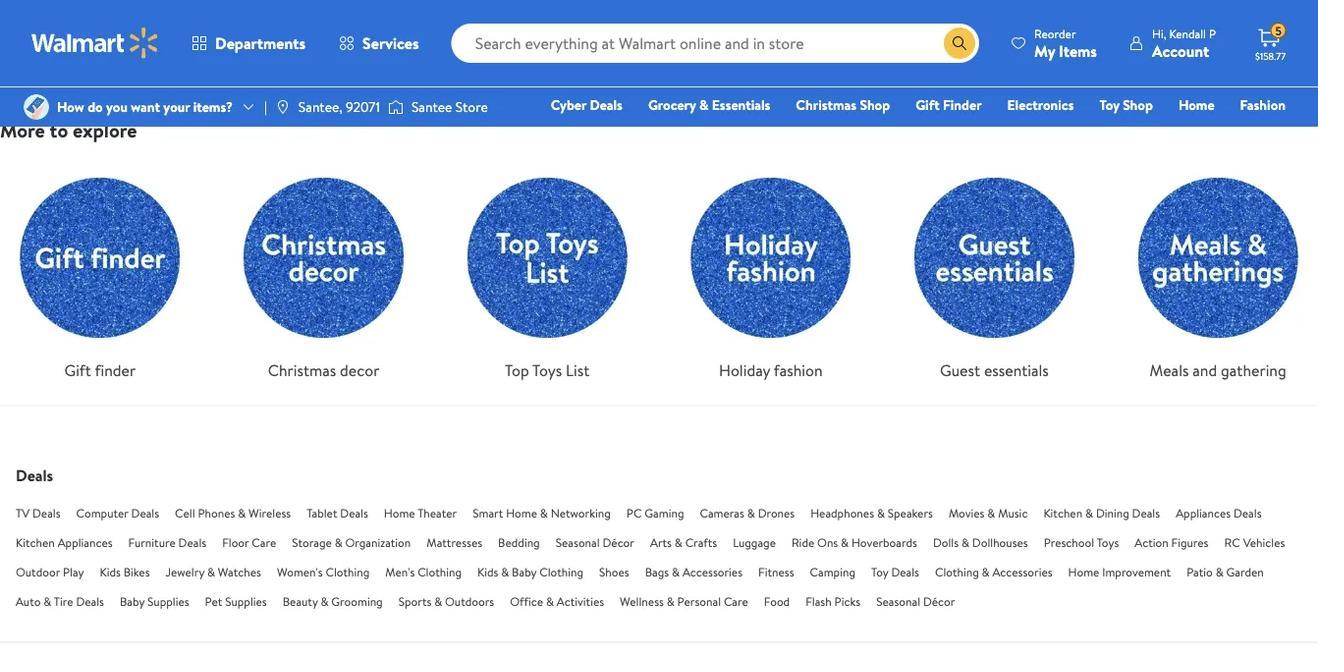 Task type: vqa. For each thing, say whether or not it's contained in the screenshot.
INFORMATION
no



Task type: locate. For each thing, give the bounding box(es) containing it.
ons
[[817, 534, 838, 550]]

& right storage
[[335, 534, 342, 550]]

1 horizontal spatial seasonal décor link
[[876, 593, 955, 609]]

electronics link
[[999, 94, 1083, 115]]

décor down dolls
[[923, 593, 955, 609]]

& for grocery & essentials
[[699, 95, 709, 114]]

0 horizontal spatial christmas
[[268, 359, 336, 380]]

clothing up office & activities
[[539, 563, 584, 580]]

christmas
[[796, 95, 857, 114], [268, 359, 336, 380]]

care right personal
[[724, 593, 748, 609]]

tv
[[16, 504, 30, 521]]

0 horizontal spatial toy
[[871, 563, 889, 580]]

home up debit in the right top of the page
[[1179, 95, 1215, 114]]

0 vertical spatial décor
[[603, 534, 635, 550]]

deals up storage & organization link
[[340, 504, 368, 521]]

walmart image
[[31, 28, 159, 59]]

seasonal décor
[[556, 534, 635, 550], [876, 593, 955, 609]]

one
[[1135, 123, 1165, 142]]

tablet deals
[[307, 504, 368, 521]]

hoverboards
[[852, 534, 917, 550]]

seasonal
[[556, 534, 600, 550], [876, 593, 920, 609]]

seasonal for the top seasonal décor link
[[556, 534, 600, 550]]

meals and gathering link
[[1118, 158, 1318, 381]]

& right office
[[546, 593, 554, 609]]

1 horizontal spatial accessories
[[993, 563, 1053, 580]]

toys down dining at the bottom right of page
[[1097, 534, 1119, 550]]

0 vertical spatial seasonal décor
[[556, 534, 635, 550]]

preschool toys
[[1044, 534, 1119, 550]]

seasonal for seasonal décor link to the bottom
[[876, 593, 920, 609]]

christmas left decor
[[268, 359, 336, 380]]

kids bikes
[[100, 563, 150, 580]]

jewelry & watches link
[[166, 563, 261, 580]]

0 horizontal spatial kids
[[100, 563, 121, 580]]

0 horizontal spatial seasonal
[[556, 534, 600, 550]]

appliances up play
[[58, 534, 113, 550]]

& for dolls & dollhouses
[[962, 534, 969, 550]]

home theater link
[[384, 504, 457, 521]]

and
[[1193, 359, 1217, 380]]

beauty & grooming link
[[283, 593, 383, 609]]

mattresses
[[427, 534, 482, 550]]

kitchen up preschool
[[1044, 504, 1083, 521]]

 image for how do you want your items?
[[24, 94, 49, 120]]

& right beauty
[[321, 593, 329, 609]]

gift for gift finder
[[64, 359, 91, 380]]

home down preschool toys link
[[1068, 563, 1100, 580]]

1 horizontal spatial gift
[[916, 95, 940, 114]]

1 supplies from the left
[[147, 593, 189, 609]]

deals up "rc vehicles"
[[1234, 504, 1262, 521]]

supplies for baby supplies
[[147, 593, 189, 609]]

1 link
[[525, 19, 572, 66]]

clothing & accessories
[[935, 563, 1053, 580]]

shop up the one
[[1123, 95, 1153, 114]]

storage & organization
[[292, 534, 411, 550]]

2 kids from the left
[[477, 563, 498, 580]]

0 horizontal spatial toys
[[533, 359, 562, 380]]

2 supplies from the left
[[225, 593, 267, 609]]

1 vertical spatial seasonal décor
[[876, 593, 955, 609]]

1 horizontal spatial shop
[[1123, 95, 1153, 114]]

clothing down dolls
[[935, 563, 979, 580]]

electronics
[[1007, 95, 1074, 114]]

0 horizontal spatial auto
[[16, 593, 41, 609]]

deals down cell
[[178, 534, 206, 550]]

toy up registry
[[1100, 95, 1120, 114]]

accessories down crafts
[[683, 563, 743, 580]]

0 horizontal spatial baby
[[120, 593, 145, 609]]

accessories
[[683, 563, 743, 580], [993, 563, 1053, 580]]

care
[[252, 534, 276, 550], [724, 593, 748, 609]]

toys right top
[[533, 359, 562, 380]]

preschool toys link
[[1044, 534, 1119, 550]]

home for home improvement
[[1068, 563, 1100, 580]]

toys inside 'link'
[[533, 359, 562, 380]]

computer
[[76, 504, 128, 521]]

home up bedding
[[506, 504, 537, 521]]

& right dolls
[[962, 534, 969, 550]]

appliances
[[1176, 504, 1231, 521], [58, 534, 113, 550]]

1 horizontal spatial toys
[[1097, 534, 1119, 550]]

0 vertical spatial care
[[252, 534, 276, 550]]

wireless
[[249, 504, 291, 521]]

seasonal down networking
[[556, 534, 600, 550]]

cyber deals link
[[542, 94, 632, 115]]

meals
[[1150, 359, 1189, 380]]

décor for the top seasonal décor link
[[603, 534, 635, 550]]

arts
[[650, 534, 672, 550]]

 image
[[275, 99, 291, 115]]

seasonal décor link down networking
[[556, 534, 635, 550]]

home link
[[1170, 94, 1224, 115]]

action figures
[[1135, 534, 1209, 550]]

1 accessories from the left
[[683, 563, 743, 580]]

1 vertical spatial seasonal
[[876, 593, 920, 609]]

0 vertical spatial baby
[[512, 563, 537, 580]]

0 horizontal spatial décor
[[603, 534, 635, 550]]

cyber
[[551, 95, 587, 114]]

deals for tv deals
[[32, 504, 60, 521]]

1 vertical spatial décor
[[923, 593, 955, 609]]

3 clothing from the left
[[539, 563, 584, 580]]

home inside 'link'
[[1179, 95, 1215, 114]]

& down bedding
[[501, 563, 509, 580]]

baby down bikes
[[120, 593, 145, 609]]

 image right the 92071
[[388, 97, 404, 117]]

& left personal
[[667, 593, 675, 609]]

0 horizontal spatial gift
[[64, 359, 91, 380]]

1 vertical spatial christmas
[[268, 359, 336, 380]]

clothing down storage & organization at the bottom
[[326, 563, 370, 580]]

smart home & networking
[[473, 504, 611, 521]]

1 horizontal spatial toy
[[1100, 95, 1120, 114]]

2 accessories from the left
[[993, 563, 1053, 580]]

1 horizontal spatial seasonal décor
[[876, 593, 955, 609]]

seasonal décor down toy deals link
[[876, 593, 955, 609]]

holiday
[[719, 359, 770, 380]]

top
[[505, 359, 529, 380]]

kids up outdoors
[[477, 563, 498, 580]]

clothing up sports & outdoors link
[[418, 563, 462, 580]]

furniture deals link
[[128, 534, 206, 550]]

deals for appliances deals
[[1234, 504, 1262, 521]]

cameras & drones link
[[700, 504, 795, 521]]

deals up furniture
[[131, 504, 159, 521]]

to
[[50, 116, 68, 144]]

deals right tire
[[76, 593, 104, 609]]

0 vertical spatial auto
[[1005, 123, 1034, 142]]

care right floor
[[252, 534, 276, 550]]

gift for gift finder
[[916, 95, 940, 114]]

décor up shoes link
[[603, 534, 635, 550]]

flash picks link
[[806, 593, 861, 609]]

1 horizontal spatial supplies
[[225, 593, 267, 609]]

christmas shop
[[796, 95, 890, 114]]

seasonal down toy deals link
[[876, 593, 920, 609]]

& left networking
[[540, 504, 548, 521]]

0 horizontal spatial  image
[[24, 94, 49, 120]]

toys
[[533, 359, 562, 380], [1097, 534, 1119, 550]]

computer deals link
[[76, 504, 159, 521]]

movies & music
[[949, 504, 1028, 521]]

deals
[[590, 95, 623, 114], [16, 464, 53, 486], [32, 504, 60, 521], [131, 504, 159, 521], [340, 504, 368, 521], [1132, 504, 1160, 521], [1234, 504, 1262, 521], [178, 534, 206, 550], [891, 563, 919, 580], [76, 593, 104, 609]]

toy for toy deals
[[871, 563, 889, 580]]

shop left gift finder link
[[860, 95, 890, 114]]

1 vertical spatial gift
[[64, 359, 91, 380]]

kids left bikes
[[100, 563, 121, 580]]

& right patio
[[1216, 563, 1224, 580]]

1 vertical spatial toy
[[871, 563, 889, 580]]

1 vertical spatial appliances
[[58, 534, 113, 550]]

women's clothing
[[277, 563, 370, 580]]

2 shop from the left
[[1123, 95, 1153, 114]]

& left music
[[988, 504, 995, 521]]

mattresses link
[[427, 534, 482, 550]]

tv deals
[[16, 504, 60, 521]]

toy down hoverboards at right bottom
[[871, 563, 889, 580]]

auto down electronics
[[1005, 123, 1034, 142]]

home up 'organization'
[[384, 504, 415, 521]]

0 vertical spatial toys
[[533, 359, 562, 380]]

bags & accessories
[[645, 563, 743, 580]]

dining
[[1096, 504, 1129, 521]]

0 vertical spatial seasonal
[[556, 534, 600, 550]]

auto inside fashion auto
[[1005, 123, 1034, 142]]

2 link
[[588, 19, 635, 66]]

home improvement
[[1068, 563, 1171, 580]]

kitchen for kitchen & dining deals
[[1044, 504, 1083, 521]]

accessories down "dollhouses" at the bottom right of the page
[[993, 563, 1053, 580]]

Walmart Site-Wide search field
[[451, 24, 979, 63]]

1 vertical spatial toys
[[1097, 534, 1119, 550]]

deals right tv
[[32, 504, 60, 521]]

floor care
[[222, 534, 276, 550]]

0 horizontal spatial shop
[[860, 95, 890, 114]]

& for wellness & personal care
[[667, 593, 675, 609]]

ride
[[792, 534, 815, 550]]

1 horizontal spatial appliances
[[1176, 504, 1231, 521]]

0 vertical spatial appliances
[[1176, 504, 1231, 521]]

watches
[[218, 563, 261, 580]]

& right phones
[[238, 504, 246, 521]]

1 kids from the left
[[100, 563, 121, 580]]

0 vertical spatial gift
[[916, 95, 940, 114]]

& right arts
[[675, 534, 683, 550]]

supplies down jewelry
[[147, 593, 189, 609]]

camping link
[[810, 563, 856, 580]]

fashion link
[[1231, 94, 1295, 115]]

1 horizontal spatial décor
[[923, 593, 955, 609]]

luggage
[[733, 534, 776, 550]]

1 horizontal spatial christmas
[[796, 95, 857, 114]]

1 horizontal spatial kids
[[477, 563, 498, 580]]

Search search field
[[451, 24, 979, 63]]

sports & outdoors link
[[399, 593, 494, 609]]

1 horizontal spatial  image
[[388, 97, 404, 117]]

patio & garden link
[[1187, 563, 1264, 580]]

deals right cyber
[[590, 95, 623, 114]]

seasonal décor down networking
[[556, 534, 635, 550]]

men's clothing link
[[385, 563, 462, 580]]

headphones & speakers
[[811, 504, 933, 521]]

& left drones at bottom right
[[747, 504, 755, 521]]

1 shop from the left
[[860, 95, 890, 114]]

drones
[[758, 504, 795, 521]]

0 vertical spatial kitchen
[[1044, 504, 1083, 521]]

deals down hoverboards at right bottom
[[891, 563, 919, 580]]

christmas down next page image
[[796, 95, 857, 114]]

movies & music link
[[949, 504, 1028, 521]]

auto & tire deals
[[16, 593, 104, 609]]

1 vertical spatial care
[[724, 593, 748, 609]]

appliances up the figures
[[1176, 504, 1231, 521]]

christmas decor
[[268, 359, 379, 380]]

& inside grocery & essentials 'link'
[[699, 95, 709, 114]]

1 horizontal spatial auto
[[1005, 123, 1034, 142]]

kitchen for kitchen appliances
[[16, 534, 55, 550]]

toys for preschool
[[1097, 534, 1119, 550]]

0 horizontal spatial seasonal décor link
[[556, 534, 635, 550]]

& down dolls & dollhouses
[[982, 563, 990, 580]]

0 horizontal spatial accessories
[[683, 563, 743, 580]]

toy
[[1100, 95, 1120, 114], [871, 563, 889, 580]]

0 vertical spatial christmas
[[796, 95, 857, 114]]

0 horizontal spatial kitchen
[[16, 534, 55, 550]]

improvement
[[1102, 563, 1171, 580]]

preschool
[[1044, 534, 1094, 550]]

& left speakers
[[877, 504, 885, 521]]

pc
[[627, 504, 642, 521]]

tablet deals link
[[307, 504, 368, 521]]

0 vertical spatial toy
[[1100, 95, 1120, 114]]

1 horizontal spatial kitchen
[[1044, 504, 1083, 521]]

auto & tire deals link
[[16, 593, 104, 609]]

wellness
[[620, 593, 664, 609]]

 image
[[24, 94, 49, 120], [388, 97, 404, 117]]

4 clothing from the left
[[935, 563, 979, 580]]

& right bags
[[672, 563, 680, 580]]

accessories for bags & accessories
[[683, 563, 743, 580]]

& for movies & music
[[988, 504, 995, 521]]

seasonal décor link down toy deals link
[[876, 593, 955, 609]]

1 vertical spatial kitchen
[[16, 534, 55, 550]]

guest essentials link
[[895, 158, 1095, 381]]

supplies for pet supplies
[[225, 593, 267, 609]]

& left dining at the bottom right of page
[[1085, 504, 1093, 521]]

0 horizontal spatial care
[[252, 534, 276, 550]]

0 horizontal spatial supplies
[[147, 593, 189, 609]]

kitchen up outdoor
[[16, 534, 55, 550]]

storage
[[292, 534, 332, 550]]

& left tire
[[44, 593, 51, 609]]

shoes link
[[599, 563, 629, 580]]

auto down outdoor
[[16, 593, 41, 609]]

1 horizontal spatial seasonal
[[876, 593, 920, 609]]

& right "sports"
[[434, 593, 442, 609]]

fashion
[[774, 359, 823, 380]]

& for office & activities
[[546, 593, 554, 609]]

top toys list
[[505, 359, 590, 380]]

supplies down watches
[[225, 593, 267, 609]]

2 clothing from the left
[[418, 563, 462, 580]]

christmas shop link
[[787, 94, 899, 115]]

& for beauty & grooming
[[321, 593, 329, 609]]

smart home & networking link
[[473, 504, 611, 521]]

 image left to
[[24, 94, 49, 120]]

1 vertical spatial baby
[[120, 593, 145, 609]]

pet supplies
[[205, 593, 267, 609]]

christmas for christmas decor
[[268, 359, 336, 380]]

kids for kids & baby clothing
[[477, 563, 498, 580]]

& right jewelry
[[207, 563, 215, 580]]

0 horizontal spatial seasonal décor
[[556, 534, 635, 550]]

& right grocery
[[699, 95, 709, 114]]

office & activities link
[[510, 593, 604, 609]]

baby up office
[[512, 563, 537, 580]]

& for sports & outdoors
[[434, 593, 442, 609]]



Task type: describe. For each thing, give the bounding box(es) containing it.
pc gaming
[[627, 504, 684, 521]]

deals for cyber deals
[[590, 95, 623, 114]]

outdoor play
[[16, 563, 84, 580]]

music
[[998, 504, 1028, 521]]

& for auto & tire deals
[[44, 593, 51, 609]]

& for bags & accessories
[[672, 563, 680, 580]]

toy deals
[[871, 563, 919, 580]]

bedding
[[498, 534, 540, 550]]

vehicles
[[1243, 534, 1285, 550]]

& for arts & crafts
[[675, 534, 683, 550]]

1 clothing from the left
[[326, 563, 370, 580]]

one debit link
[[1126, 122, 1211, 143]]

patio
[[1187, 563, 1213, 580]]

gift finder link
[[0, 158, 200, 381]]

items?
[[193, 97, 233, 116]]

services
[[363, 32, 419, 54]]

deals for toy deals
[[891, 563, 919, 580]]

walmart+ link
[[1218, 122, 1295, 143]]

0 vertical spatial seasonal décor link
[[556, 534, 635, 550]]

men's
[[385, 563, 415, 580]]

deals for furniture deals
[[178, 534, 206, 550]]

networking
[[551, 504, 611, 521]]

account
[[1152, 40, 1209, 61]]

décor for seasonal décor link to the bottom
[[923, 593, 955, 609]]

deals for computer deals
[[131, 504, 159, 521]]

fashion
[[1240, 95, 1286, 114]]

bikes
[[124, 563, 150, 580]]

clothing & accessories link
[[935, 563, 1053, 580]]

want
[[131, 97, 160, 116]]

men's clothing
[[385, 563, 462, 580]]

& for kitchen & dining deals
[[1085, 504, 1093, 521]]

food
[[764, 593, 790, 609]]

next page image
[[805, 28, 829, 60]]

toy shop link
[[1091, 94, 1162, 115]]

women's clothing link
[[277, 563, 370, 580]]

accessories for clothing & accessories
[[993, 563, 1053, 580]]

store
[[456, 97, 488, 116]]

1 vertical spatial auto
[[16, 593, 41, 609]]

& for patio & garden
[[1216, 563, 1224, 580]]

kitchen appliances link
[[16, 534, 113, 550]]

personal
[[677, 593, 721, 609]]

your
[[163, 97, 190, 116]]

top toys list link
[[447, 158, 647, 381]]

seasonal décor for seasonal décor link to the bottom
[[876, 593, 955, 609]]

pc gaming link
[[627, 504, 684, 521]]

1 vertical spatial seasonal décor link
[[876, 593, 955, 609]]

deals up tv deals link
[[16, 464, 53, 486]]

deals up action
[[1132, 504, 1160, 521]]

guest
[[940, 359, 980, 380]]

computer deals
[[76, 504, 159, 521]]

holiday fashion link
[[671, 158, 871, 381]]

crafts
[[685, 534, 717, 550]]

& for clothing & accessories
[[982, 563, 990, 580]]

& for kids & baby clothing
[[501, 563, 509, 580]]

how do you want your items?
[[57, 97, 233, 116]]

services button
[[322, 20, 436, 67]]

action figures link
[[1135, 534, 1209, 550]]

baby supplies link
[[120, 593, 189, 609]]

2
[[607, 30, 615, 51]]

kids for kids bikes
[[100, 563, 121, 580]]

 image for santee store
[[388, 97, 404, 117]]

& right "ons"
[[841, 534, 849, 550]]

auto link
[[996, 122, 1043, 143]]

shop for toy shop
[[1123, 95, 1153, 114]]

toy for toy shop
[[1100, 95, 1120, 114]]

shoes
[[599, 563, 629, 580]]

storage & organization link
[[292, 534, 411, 550]]

ride ons & hoverboards link
[[792, 534, 917, 550]]

1 horizontal spatial care
[[724, 593, 748, 609]]

beauty & grooming
[[283, 593, 383, 609]]

appliances deals link
[[1176, 504, 1262, 521]]

home for home theater
[[384, 504, 415, 521]]

deals for tablet deals
[[340, 504, 368, 521]]

kids & baby clothing link
[[477, 563, 584, 580]]

phones
[[198, 504, 235, 521]]

gaming
[[645, 504, 684, 521]]

guest essentials
[[940, 359, 1049, 380]]

departments button
[[175, 20, 322, 67]]

toy deals link
[[871, 563, 919, 580]]

rc vehicles
[[1224, 534, 1285, 550]]

organization
[[345, 534, 411, 550]]

baby supplies
[[120, 593, 189, 609]]

how
[[57, 97, 84, 116]]

|
[[264, 97, 267, 116]]

decor
[[340, 359, 379, 380]]

92071
[[346, 97, 380, 116]]

& for headphones & speakers
[[877, 504, 885, 521]]

seasonal décor for the top seasonal décor link
[[556, 534, 635, 550]]

arts & crafts
[[650, 534, 717, 550]]

patio & garden
[[1187, 563, 1264, 580]]

p
[[1209, 25, 1216, 42]]

kids & baby clothing
[[477, 563, 584, 580]]

registry link
[[1051, 122, 1119, 143]]

dolls & dollhouses link
[[933, 534, 1028, 550]]

office
[[510, 593, 543, 609]]

kids bikes link
[[100, 563, 150, 580]]

& for jewelry & watches
[[207, 563, 215, 580]]

action
[[1135, 534, 1169, 550]]

$158.77
[[1255, 49, 1286, 62]]

christmas decor link
[[224, 158, 424, 381]]

1
[[546, 30, 551, 51]]

cell phones & wireless
[[175, 504, 291, 521]]

outdoor
[[16, 563, 60, 580]]

& for storage & organization
[[335, 534, 342, 550]]

sports & outdoors
[[399, 593, 494, 609]]

shop for christmas shop
[[860, 95, 890, 114]]

dolls
[[933, 534, 959, 550]]

0 horizontal spatial appliances
[[58, 534, 113, 550]]

my
[[1034, 40, 1055, 61]]

more to explore
[[0, 116, 137, 144]]

gathering
[[1221, 359, 1287, 380]]

list
[[566, 359, 590, 380]]

dolls & dollhouses
[[933, 534, 1028, 550]]

1 horizontal spatial baby
[[512, 563, 537, 580]]

cameras
[[700, 504, 744, 521]]

toys for top
[[533, 359, 562, 380]]

& for cameras & drones
[[747, 504, 755, 521]]

arts & crafts link
[[650, 534, 717, 550]]

santee
[[412, 97, 452, 116]]

flash
[[806, 593, 832, 609]]

christmas for christmas shop
[[796, 95, 857, 114]]

search icon image
[[952, 35, 968, 51]]

home for home
[[1179, 95, 1215, 114]]



